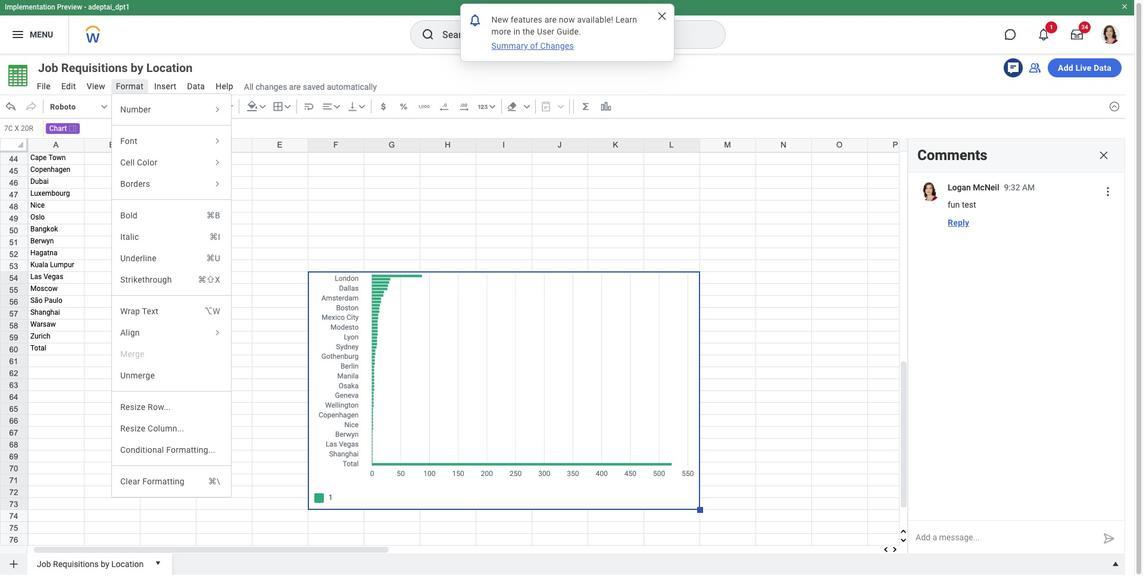 Task type: locate. For each thing, give the bounding box(es) containing it.
0 horizontal spatial location
[[111, 559, 144, 569]]

the
[[523, 27, 535, 36]]

chart
[[49, 124, 67, 133]]

⌘\
[[208, 477, 220, 486]]

1 vertical spatial data
[[187, 82, 205, 91]]

job up file
[[38, 61, 58, 75]]

reply button
[[943, 213, 974, 232]]

edit
[[61, 82, 76, 91]]

chevron down small image left eraser image
[[486, 101, 498, 113]]

0 vertical spatial data
[[1094, 63, 1112, 73]]

resize up conditional
[[120, 424, 145, 433]]

resize for resize column...
[[120, 424, 145, 433]]

1 chevron right small image from the top
[[212, 104, 223, 115]]

data
[[1094, 63, 1112, 73], [187, 82, 205, 91]]

eraser image
[[506, 101, 518, 113]]

menu item up text
[[112, 269, 231, 291]]

0 vertical spatial job requisitions by location
[[38, 61, 193, 75]]

0 vertical spatial job requisitions by location button
[[32, 60, 214, 76]]

row...
[[148, 402, 171, 412]]

5 chevron down small image from the left
[[521, 101, 533, 113]]

0 vertical spatial by
[[131, 61, 143, 75]]

job
[[38, 61, 58, 75], [37, 559, 51, 569]]

logan
[[948, 183, 971, 192]]

requisitions
[[61, 61, 128, 75], [53, 559, 99, 569]]

chevron down small image left dollar sign icon
[[356, 101, 368, 113]]

all changes are saved automatically button
[[239, 81, 377, 93]]

1 vertical spatial are
[[289, 82, 301, 91]]

italic
[[120, 232, 139, 242]]

fun test
[[948, 200, 976, 210]]

align bottom image
[[346, 101, 358, 113]]

chart image
[[600, 101, 612, 113]]

chevron down small image
[[224, 101, 236, 113], [281, 101, 293, 113], [486, 101, 498, 113]]

color
[[137, 158, 157, 167]]

am
[[1022, 183, 1035, 192]]

by left caret down small "image"
[[101, 559, 109, 569]]

dialog
[[460, 4, 674, 62]]

1 horizontal spatial data
[[1094, 63, 1112, 73]]

are inside all changes are saved automatically button
[[289, 82, 301, 91]]

are left saved
[[289, 82, 301, 91]]

user
[[537, 27, 554, 36]]

1 horizontal spatial location
[[146, 61, 193, 75]]

3 chevron right small image from the top
[[212, 157, 223, 168]]

1 horizontal spatial by
[[131, 61, 143, 75]]

1 vertical spatial by
[[101, 559, 109, 569]]

reply
[[948, 218, 969, 227]]

chevron right small image for number
[[212, 104, 223, 115]]

chevron right small image for cell color
[[212, 157, 223, 168]]

profile logan mcneil image
[[1101, 25, 1120, 46]]

chevron right small image down help
[[212, 104, 223, 115]]

1 vertical spatial chevron right small image
[[212, 136, 223, 146]]

data left help
[[187, 82, 205, 91]]

menu item down conditional formatting...
[[112, 471, 231, 492]]

Search Workday  search field
[[442, 21, 701, 48]]

chevron right small image down ⌥w
[[212, 327, 223, 338]]

0 horizontal spatial chevron down small image
[[224, 101, 236, 113]]

1 vertical spatial requisitions
[[53, 559, 99, 569]]

chevron right small image inside align menu item
[[212, 327, 223, 338]]

0 vertical spatial are
[[545, 15, 557, 24]]

⌘i
[[209, 232, 220, 242]]

saved
[[303, 82, 325, 91]]

1 chevron right small image from the top
[[212, 179, 223, 189]]

job requisitions by location
[[38, 61, 193, 75], [37, 559, 144, 569]]

2 horizontal spatial chevron down small image
[[486, 101, 498, 113]]

formatting...
[[166, 445, 215, 455]]

media classroom image
[[1028, 61, 1042, 75]]

by up menus 'menu bar'
[[131, 61, 143, 75]]

menu button
[[0, 15, 69, 54]]

menu item containing bold
[[112, 205, 231, 226]]

location left caret down small "image"
[[111, 559, 144, 569]]

None text field
[[1, 120, 43, 137]]

1 vertical spatial location
[[111, 559, 144, 569]]

chevron right small image up the cell color menu item
[[212, 136, 223, 146]]

chevron right small image
[[212, 104, 223, 115], [212, 136, 223, 146], [212, 157, 223, 168]]

application
[[908, 521, 1125, 554]]

2 chevron right small image from the top
[[212, 136, 223, 146]]

resize column...
[[120, 424, 184, 433]]

fun
[[948, 200, 960, 210]]

2 chevron down small image from the left
[[281, 101, 293, 113]]

0 vertical spatial job
[[38, 61, 58, 75]]

chevron right small image inside borders menu item
[[212, 179, 223, 189]]

autosum image
[[580, 101, 592, 113]]

chevron right small image inside number menu item
[[212, 104, 223, 115]]

⌥w
[[204, 307, 220, 316]]

related actions vertical image
[[1102, 186, 1114, 198]]

by
[[131, 61, 143, 75], [101, 559, 109, 569]]

chevron right small image up ⌘b
[[212, 179, 223, 189]]

1 chevron down small image from the left
[[98, 101, 110, 113]]

chevron right small image for borders
[[212, 179, 223, 189]]

resize
[[120, 402, 145, 412], [120, 424, 145, 433]]

menu item up strikethrough at top
[[112, 248, 231, 269]]

3 chevron down small image from the left
[[486, 101, 498, 113]]

test
[[962, 200, 976, 210]]

text wrap image
[[303, 101, 315, 113]]

menu item
[[112, 205, 231, 226], [112, 226, 231, 248], [112, 248, 231, 269], [112, 269, 231, 291], [112, 301, 231, 322], [112, 471, 231, 492]]

percentage image
[[398, 101, 409, 113]]

job requisitions by location button
[[32, 60, 214, 76], [32, 554, 148, 573]]

format
[[116, 82, 143, 91]]

number menu item
[[112, 99, 231, 120]]

2 vertical spatial chevron right small image
[[212, 157, 223, 168]]

grid
[[0, 0, 1143, 568]]

None field
[[1098, 182, 1117, 201]]

in
[[513, 27, 520, 36]]

chevron right small image up borders menu item
[[212, 157, 223, 168]]

chevron down small image for numbers icon
[[486, 101, 498, 113]]

menu item up underline
[[112, 226, 231, 248]]

1 vertical spatial resize
[[120, 424, 145, 433]]

changes
[[540, 41, 574, 51]]

location up insert
[[146, 61, 193, 75]]

1 vertical spatial chevron right small image
[[212, 327, 223, 338]]

0 horizontal spatial data
[[187, 82, 205, 91]]

chevron down small image down help
[[224, 101, 236, 113]]

implementation preview -   adeptai_dpt1
[[5, 3, 130, 11]]

view
[[87, 82, 105, 91]]

thousands comma image
[[418, 101, 430, 113]]

5 menu item from the top
[[112, 301, 231, 322]]

send image
[[1102, 532, 1116, 546]]

menu item down borders menu item
[[112, 205, 231, 226]]

menu item down strikethrough at top
[[112, 301, 231, 322]]

resize left row...
[[120, 402, 145, 412]]

menu item containing wrap text
[[112, 301, 231, 322]]

add live data button
[[1048, 58, 1122, 77]]

data right live
[[1094, 63, 1112, 73]]

location
[[146, 61, 193, 75], [111, 559, 144, 569]]

learn
[[616, 15, 637, 24]]

0 vertical spatial chevron right small image
[[212, 104, 223, 115]]

x image
[[1098, 149, 1110, 161]]

2 chevron right small image from the top
[[212, 327, 223, 338]]

1 resize from the top
[[120, 402, 145, 412]]

chevron down small image left align bottom icon
[[331, 101, 343, 113]]

2 resize from the top
[[120, 424, 145, 433]]

features
[[511, 15, 542, 24]]

1 vertical spatial job requisitions by location button
[[32, 554, 148, 573]]

3 menu item from the top
[[112, 248, 231, 269]]

new
[[491, 15, 509, 24]]

remove zero image
[[438, 101, 450, 113]]

1 menu item from the top
[[112, 205, 231, 226]]

are
[[545, 15, 557, 24], [289, 82, 301, 91]]

Add a message... text field
[[908, 521, 1098, 554]]

2 menu item from the top
[[112, 226, 231, 248]]

4 menu item from the top
[[112, 269, 231, 291]]

0 vertical spatial resize
[[120, 402, 145, 412]]

are for changes
[[289, 82, 301, 91]]

0 vertical spatial chevron right small image
[[212, 179, 223, 189]]

number
[[120, 105, 151, 114]]

chevron down small image
[[98, 101, 110, 113], [256, 101, 268, 113], [331, 101, 343, 113], [356, 101, 368, 113], [521, 101, 533, 113]]

1 horizontal spatial are
[[545, 15, 557, 24]]

preview
[[57, 3, 82, 11]]

align menu item
[[112, 322, 231, 344]]

chevron right small image inside font menu item
[[212, 136, 223, 146]]

font menu item
[[112, 130, 231, 152]]

job right add footer ws image
[[37, 559, 51, 569]]

unmerge
[[120, 371, 155, 380]]

search image
[[421, 27, 435, 42]]

1 horizontal spatial chevron down small image
[[281, 101, 293, 113]]

9:32
[[1004, 183, 1020, 192]]

comments
[[917, 147, 987, 164]]

are inside new features are now available! learn more in the user guide. summary of changes
[[545, 15, 557, 24]]

mcneil
[[973, 183, 999, 192]]

chevron down small image left border all image
[[256, 101, 268, 113]]

are up user
[[545, 15, 557, 24]]

merge
[[120, 349, 145, 359]]

chevron down small image down view
[[98, 101, 110, 113]]

chevron right small image
[[212, 179, 223, 189], [212, 327, 223, 338]]

bold
[[120, 211, 138, 220]]

chevron down small image right eraser image
[[521, 101, 533, 113]]

0 horizontal spatial are
[[289, 82, 301, 91]]

x image
[[656, 10, 668, 22]]

automatically
[[327, 82, 377, 91]]

6 menu item from the top
[[112, 471, 231, 492]]

bold image
[[150, 101, 162, 113]]

chevron right small image inside the cell color menu item
[[212, 157, 223, 168]]

menu item containing underline
[[112, 248, 231, 269]]

menu
[[30, 30, 53, 39]]

insert
[[154, 82, 176, 91]]

2 chevron down small image from the left
[[256, 101, 268, 113]]

0 vertical spatial location
[[146, 61, 193, 75]]

chevron down small image left text wrap image at the top of the page
[[281, 101, 293, 113]]

add
[[1058, 63, 1073, 73]]

resize row...
[[120, 402, 171, 412]]

inbox large image
[[1071, 29, 1083, 40]]



Task type: describe. For each thing, give the bounding box(es) containing it.
chevron up circle image
[[1109, 101, 1120, 113]]

conditional
[[120, 445, 164, 455]]

1 job requisitions by location button from the top
[[32, 60, 214, 76]]

are for features
[[545, 15, 557, 24]]

summary
[[491, 41, 528, 51]]

cell
[[120, 158, 135, 167]]

notifications large image
[[1038, 29, 1050, 40]]

add zero image
[[458, 101, 470, 113]]

of
[[530, 41, 538, 51]]

roboto button
[[46, 97, 111, 116]]

0 horizontal spatial by
[[101, 559, 109, 569]]

34 button
[[1064, 21, 1091, 48]]

add footer ws image
[[8, 558, 20, 570]]

border all image
[[272, 101, 284, 113]]

justify image
[[11, 27, 25, 42]]

close environment banner image
[[1121, 3, 1128, 10]]

align left image
[[321, 101, 333, 113]]

align
[[120, 328, 140, 338]]

location for first job requisitions by location button from the bottom
[[111, 559, 144, 569]]

1
[[1050, 24, 1053, 30]]

notifications image
[[468, 13, 482, 27]]

1 vertical spatial job requisitions by location
[[37, 559, 144, 569]]

font
[[120, 136, 137, 146]]

clear
[[120, 477, 140, 486]]

underline
[[120, 254, 157, 263]]

merge menu item
[[112, 344, 231, 365]]

text
[[142, 307, 158, 316]]

comments region
[[908, 139, 1125, 554]]

menus menu bar
[[31, 78, 239, 96]]

chart button
[[46, 123, 80, 134]]

changes
[[256, 82, 287, 91]]

chevron right small image for font
[[212, 136, 223, 146]]

1 vertical spatial job
[[37, 559, 51, 569]]

4 chevron down small image from the left
[[356, 101, 368, 113]]

menu item containing strikethrough
[[112, 269, 231, 291]]

-
[[84, 3, 86, 11]]

adeptai_dpt1
[[88, 3, 130, 11]]

wrap text
[[120, 307, 158, 316]]

undo l image
[[5, 101, 17, 113]]

cell color
[[120, 158, 157, 167]]

2 job requisitions by location button from the top
[[32, 554, 148, 573]]

chevron down small image inside roboto dropdown button
[[98, 101, 110, 113]]

none field inside comments 'region'
[[1098, 182, 1117, 201]]

now
[[559, 15, 575, 24]]

34
[[1081, 24, 1088, 30]]

formatting
[[142, 477, 185, 486]]

⌘⇧x
[[198, 275, 220, 285]]

dialog containing new features are now available! learn more in the user guide.
[[460, 4, 674, 62]]

menu banner
[[0, 0, 1134, 54]]

guide.
[[557, 27, 581, 36]]

conditional formatting...
[[120, 445, 215, 455]]

0 vertical spatial requisitions
[[61, 61, 128, 75]]

borders
[[120, 179, 150, 189]]

caret down small image
[[152, 557, 164, 569]]

cell color menu item
[[112, 152, 231, 173]]

chevron down small image for border all image
[[281, 101, 293, 113]]

help
[[216, 82, 233, 91]]

file
[[37, 82, 51, 91]]

column...
[[148, 424, 184, 433]]

3 chevron down small image from the left
[[331, 101, 343, 113]]

all changes are saved automatically
[[244, 82, 377, 91]]

numbers image
[[477, 101, 489, 113]]

logan mcneil image
[[920, 182, 939, 201]]

menu item containing italic
[[112, 226, 231, 248]]

menu item containing clear formatting
[[112, 471, 231, 492]]

dollar sign image
[[377, 101, 389, 113]]

data inside button
[[1094, 63, 1112, 73]]

resize for resize row...
[[120, 402, 145, 412]]

clear formatting
[[120, 477, 185, 486]]

implementation
[[5, 3, 55, 11]]

activity stream image
[[1006, 61, 1020, 75]]

1 chevron down small image from the left
[[224, 101, 236, 113]]

borders menu item
[[112, 173, 231, 195]]

format menu
[[111, 93, 232, 498]]

summary of changes link
[[490, 40, 575, 52]]

location for 1st job requisitions by location button from the top
[[146, 61, 193, 75]]

wrap
[[120, 307, 140, 316]]

available!
[[577, 15, 613, 24]]

chevron right small image for align
[[212, 327, 223, 338]]

data inside menus 'menu bar'
[[187, 82, 205, 91]]

roboto
[[50, 102, 76, 111]]

all
[[244, 82, 253, 91]]

⌘u
[[206, 254, 220, 263]]

logan mcneil 9:32 am
[[948, 183, 1035, 192]]

more
[[491, 27, 511, 36]]

caret up image
[[1110, 558, 1122, 570]]

strikethrough
[[120, 275, 172, 285]]

1 button
[[1031, 21, 1057, 48]]

⌘b
[[206, 211, 220, 220]]

live
[[1076, 63, 1092, 73]]

toolbar container region
[[0, 95, 1104, 118]]

new features are now available! learn more in the user guide. summary of changes
[[491, 15, 639, 51]]

add live data
[[1058, 63, 1112, 73]]



Task type: vqa. For each thing, say whether or not it's contained in the screenshot.
Column... on the bottom of page
yes



